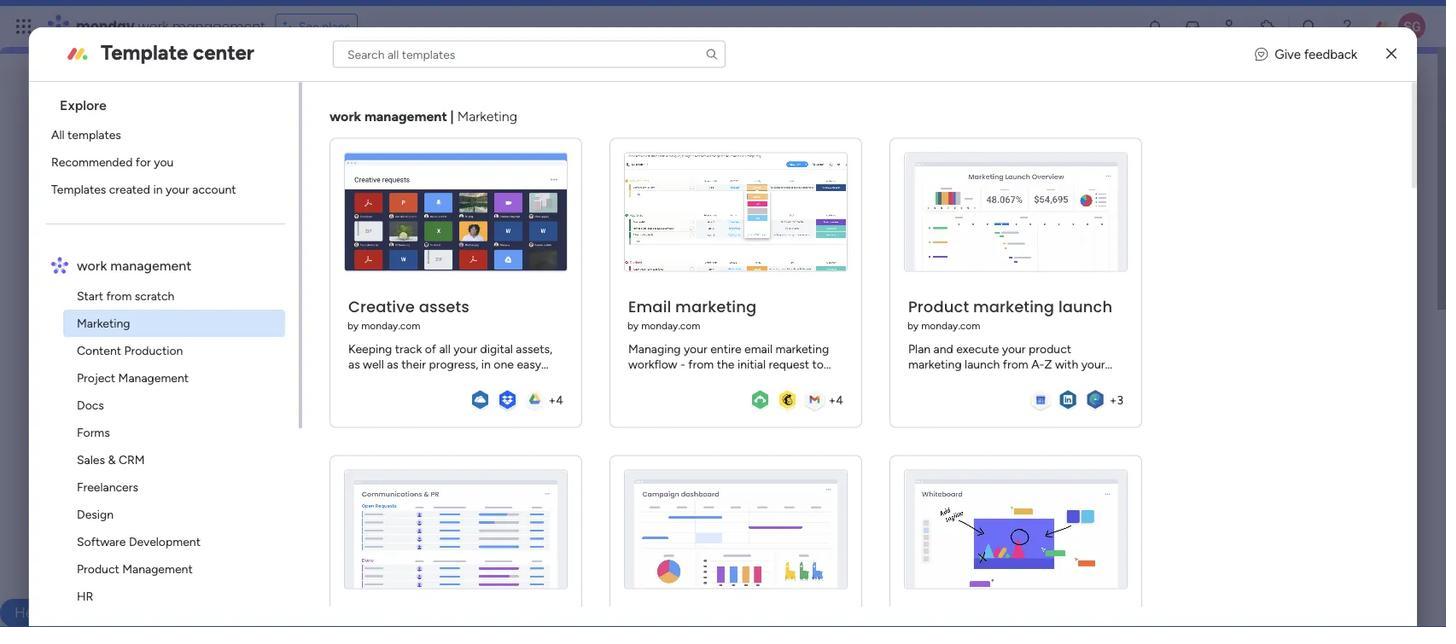 Task type: describe. For each thing, give the bounding box(es) containing it.
help
[[15, 605, 45, 622]]

1 horizontal spatial marketing
[[457, 108, 517, 125]]

monday.com inside product marketing launch by monday.com
[[922, 320, 981, 332]]

manage
[[313, 265, 356, 280]]

explore work management templates button
[[313, 335, 540, 362]]

invite members image
[[1222, 18, 1239, 35]]

development
[[129, 535, 201, 550]]

software development
[[77, 535, 201, 550]]

explore heading
[[46, 82, 299, 121]]

1 horizontal spatial to
[[708, 283, 720, 298]]

monday.com for email
[[641, 320, 701, 332]]

one
[[543, 265, 564, 280]]

dots,
[[334, 301, 361, 316]]

see plans button
[[276, 14, 358, 39]]

feedback
[[1305, 46, 1358, 62]]

started
[[414, 436, 463, 454]]

your inside manage and run all aspects of your work in one unified place. from everyday tasks, to advanced projects, and processes, monday work management allows you to connect the dots, work smarter, and achieve shared goals.
[[475, 265, 499, 280]]

marketing inside work management templates element
[[77, 316, 130, 331]]

forms
[[77, 426, 110, 440]]

management for project management
[[118, 371, 189, 386]]

all
[[402, 265, 413, 280]]

unified
[[567, 265, 603, 280]]

achieve
[[462, 301, 503, 316]]

work inside button
[[370, 341, 396, 356]]

sales
[[77, 453, 105, 468]]

production
[[124, 344, 183, 358]]

in inside explore element
[[153, 182, 163, 197]]

recommended for you
[[51, 155, 174, 170]]

design
[[77, 508, 114, 522]]

with
[[467, 436, 497, 454]]

0 horizontal spatial monday
[[76, 17, 135, 36]]

shared
[[506, 301, 542, 316]]

templates created in your account
[[51, 182, 236, 197]]

inbox image
[[1185, 18, 1202, 35]]

product for marketing
[[909, 296, 969, 318]]

for
[[136, 155, 151, 170]]

you inside manage and run all aspects of your work in one unified place. from everyday tasks, to advanced projects, and processes, monday work management allows you to connect the dots, work smarter, and achieve shared goals.
[[685, 283, 705, 298]]

sam green image
[[1399, 13, 1426, 40]]

to inside welcome to work management
[[409, 96, 422, 112]]

4 for marketing
[[836, 393, 844, 407]]

by inside product marketing launch by monday.com
[[908, 320, 919, 332]]

management for product management
[[122, 562, 193, 577]]

+ 3
[[1110, 393, 1124, 407]]

work inside dropdown button
[[500, 436, 534, 454]]

monday work management
[[76, 17, 265, 36]]

project
[[77, 371, 115, 386]]

give
[[1275, 46, 1302, 62]]

&
[[108, 453, 116, 468]]

Search all templates search field
[[333, 41, 726, 68]]

|
[[451, 108, 454, 125]]

software
[[77, 535, 126, 550]]

email
[[629, 296, 672, 318]]

center
[[193, 40, 254, 65]]

run
[[382, 265, 399, 280]]

explore element
[[46, 121, 299, 203]]

account
[[192, 182, 236, 197]]

launch
[[1059, 296, 1113, 318]]

your inside explore element
[[166, 182, 189, 197]]

start
[[77, 289, 103, 304]]

marketing for email
[[676, 296, 757, 318]]

work management
[[77, 258, 192, 274]]

template center
[[101, 40, 254, 65]]

help button
[[0, 600, 60, 628]]

v2 user feedback image
[[1256, 45, 1269, 64]]

processes,
[[441, 283, 498, 298]]

work inside welcome to work management
[[348, 108, 409, 141]]

smarter,
[[393, 301, 436, 316]]

content
[[77, 344, 121, 358]]

creative
[[348, 296, 415, 318]]

product for management
[[77, 562, 119, 577]]

+ for product marketing launch
[[1110, 393, 1117, 407]]

see
[[299, 19, 319, 34]]

you inside explore element
[[154, 155, 174, 170]]

management inside manage and run all aspects of your work in one unified place. from everyday tasks, to advanced projects, and processes, monday work management allows you to connect the dots, work smarter, and achieve shared goals.
[[576, 283, 646, 298]]

everyday
[[671, 265, 719, 280]]

place.
[[606, 265, 638, 280]]

recommended
[[51, 155, 133, 170]]

marketing for product
[[974, 296, 1055, 318]]

hr
[[77, 590, 93, 604]]

+ 4 for email marketing
[[829, 393, 844, 407]]

notifications image
[[1147, 18, 1164, 35]]

connect
[[722, 283, 767, 298]]

manage and run all aspects of your work in one unified place. from everyday tasks, to advanced projects, and processes, monday work management allows you to connect the dots, work smarter, and achieve shared goals.
[[313, 265, 767, 316]]

search everything image
[[1302, 18, 1319, 35]]

in inside manage and run all aspects of your work in one unified place. from everyday tasks, to advanced projects, and processes, monday work management allows you to connect the dots, work smarter, and achieve shared goals.
[[531, 265, 541, 280]]

templates inside button
[[472, 341, 526, 356]]

getting started with work management
[[357, 436, 628, 454]]

give feedback
[[1275, 46, 1358, 62]]

created
[[109, 182, 150, 197]]

the
[[313, 301, 331, 316]]



Task type: vqa. For each thing, say whether or not it's contained in the screenshot.
show board description icon
no



Task type: locate. For each thing, give the bounding box(es) containing it.
1 horizontal spatial +
[[829, 393, 836, 407]]

allows
[[649, 283, 682, 298]]

getting started with work management button
[[293, 412, 1145, 479]]

monday.com inside email marketing by monday.com
[[641, 320, 701, 332]]

marketing right |
[[457, 108, 517, 125]]

advanced
[[313, 283, 365, 298]]

2 marketing from the left
[[974, 296, 1055, 318]]

your left account
[[166, 182, 189, 197]]

aspects
[[416, 265, 458, 280]]

3 by from the left
[[908, 320, 919, 332]]

monday.com
[[361, 320, 421, 332], [641, 320, 701, 332], [922, 320, 981, 332]]

4 for assets
[[556, 393, 564, 407]]

projects,
[[368, 283, 415, 298]]

0 horizontal spatial +
[[549, 393, 556, 407]]

3
[[1117, 393, 1124, 407]]

explore for explore work management templates
[[327, 341, 367, 356]]

and down aspects
[[418, 283, 438, 298]]

to left |
[[409, 96, 422, 112]]

of
[[461, 265, 472, 280]]

work management | marketing
[[330, 108, 517, 125]]

explore for explore
[[60, 97, 107, 113]]

work
[[138, 17, 169, 36], [348, 108, 409, 141], [330, 108, 361, 125], [361, 220, 395, 238], [77, 258, 107, 274], [502, 265, 528, 280], [547, 283, 573, 298], [364, 301, 390, 316], [370, 341, 396, 356], [500, 436, 534, 454]]

welcome to work management
[[348, 96, 578, 141]]

explore
[[60, 97, 107, 113], [327, 341, 367, 356]]

by for creative assets
[[348, 320, 359, 332]]

templates
[[67, 128, 121, 142], [472, 341, 526, 356]]

+ for creative assets
[[549, 393, 556, 407]]

from
[[641, 265, 668, 280]]

2 horizontal spatial to
[[756, 265, 767, 280]]

to right tasks,
[[756, 265, 767, 280]]

work management templates element
[[46, 283, 299, 628]]

0 vertical spatial explore
[[60, 97, 107, 113]]

monday up template
[[76, 17, 135, 36]]

product inside product marketing launch by monday.com
[[909, 296, 969, 318]]

3 + from the left
[[1110, 393, 1117, 407]]

explore inside heading
[[60, 97, 107, 113]]

2 by from the left
[[628, 320, 639, 332]]

0 horizontal spatial you
[[154, 155, 174, 170]]

goals.
[[545, 301, 576, 316]]

give feedback link
[[1256, 45, 1358, 64]]

1 horizontal spatial templates
[[472, 341, 526, 356]]

marketing up content
[[77, 316, 130, 331]]

start from scratch
[[77, 289, 175, 304]]

2 horizontal spatial by
[[908, 320, 919, 332]]

0 horizontal spatial templates
[[67, 128, 121, 142]]

see plans
[[299, 19, 350, 34]]

list box containing explore
[[36, 82, 302, 628]]

marketing down everyday
[[676, 296, 757, 318]]

your
[[166, 182, 189, 197], [475, 265, 499, 280]]

1 vertical spatial in
[[531, 265, 541, 280]]

explore inside button
[[327, 341, 367, 356]]

list box
[[36, 82, 302, 628]]

in right 'created'
[[153, 182, 163, 197]]

crm
[[119, 453, 145, 468]]

0 horizontal spatial your
[[166, 182, 189, 197]]

0 horizontal spatial to
[[409, 96, 422, 112]]

by inside email marketing by monday.com
[[628, 320, 639, 332]]

1 horizontal spatial explore
[[327, 341, 367, 356]]

0 vertical spatial your
[[166, 182, 189, 197]]

1 vertical spatial monday
[[501, 283, 544, 298]]

None search field
[[333, 41, 726, 68]]

1 horizontal spatial monday.com
[[641, 320, 701, 332]]

1 horizontal spatial by
[[628, 320, 639, 332]]

freelancers
[[77, 480, 138, 495]]

0 vertical spatial monday
[[76, 17, 135, 36]]

0 vertical spatial marketing
[[457, 108, 517, 125]]

all templates
[[51, 128, 121, 142]]

1 horizontal spatial your
[[475, 265, 499, 280]]

0 vertical spatial in
[[153, 182, 163, 197]]

0 horizontal spatial marketing
[[77, 316, 130, 331]]

management down development
[[122, 562, 193, 577]]

+ 4 for creative assets
[[549, 393, 564, 407]]

by
[[348, 320, 359, 332], [628, 320, 639, 332], [908, 320, 919, 332]]

product management
[[77, 562, 193, 577]]

1 vertical spatial to
[[756, 265, 767, 280]]

1 vertical spatial product
[[77, 562, 119, 577]]

1 horizontal spatial monday
[[501, 283, 544, 298]]

0 horizontal spatial and
[[359, 265, 379, 280]]

0 vertical spatial product
[[909, 296, 969, 318]]

2 4 from the left
[[836, 393, 844, 407]]

search image
[[705, 47, 719, 61]]

0 horizontal spatial product
[[77, 562, 119, 577]]

+ for email marketing
[[829, 393, 836, 407]]

management inside welcome to work management
[[416, 108, 578, 141]]

0 horizontal spatial in
[[153, 182, 163, 197]]

0 horizontal spatial marketing
[[676, 296, 757, 318]]

monday.com inside creative assets by monday.com
[[361, 320, 421, 332]]

marketing inside product marketing launch by monday.com
[[974, 296, 1055, 318]]

assets
[[419, 296, 470, 318]]

product
[[493, 220, 548, 238]]

0 vertical spatial you
[[154, 155, 174, 170]]

1 + from the left
[[549, 393, 556, 407]]

scratch
[[135, 289, 175, 304]]

you down everyday
[[685, 283, 705, 298]]

your right the of
[[475, 265, 499, 280]]

management inside "getting started with work management" dropdown button
[[538, 436, 628, 454]]

and down the processes,
[[439, 301, 459, 316]]

0 vertical spatial management
[[118, 371, 189, 386]]

templates down the achieve
[[472, 341, 526, 356]]

you
[[154, 155, 174, 170], [685, 283, 705, 298]]

product
[[909, 296, 969, 318], [77, 562, 119, 577]]

0 horizontal spatial by
[[348, 320, 359, 332]]

0 vertical spatial to
[[409, 96, 422, 112]]

monday up shared
[[501, 283, 544, 298]]

welcome
[[348, 96, 406, 112]]

1 horizontal spatial + 4
[[829, 393, 844, 407]]

management inside list box
[[110, 258, 192, 274]]

1 horizontal spatial you
[[685, 283, 705, 298]]

email marketing by monday.com
[[628, 296, 757, 332]]

templates up recommended at the left of page
[[67, 128, 121, 142]]

1 vertical spatial and
[[418, 283, 438, 298]]

management
[[118, 371, 189, 386], [122, 562, 193, 577]]

explore down dots,
[[327, 341, 367, 356]]

work management product
[[361, 220, 548, 238]]

2 vertical spatial and
[[439, 301, 459, 316]]

marketing left launch
[[974, 296, 1055, 318]]

help image
[[1339, 18, 1356, 35]]

4
[[556, 393, 564, 407], [836, 393, 844, 407]]

0 vertical spatial and
[[359, 265, 379, 280]]

by inside creative assets by monday.com
[[348, 320, 359, 332]]

product marketing launch by monday.com
[[908, 296, 1113, 332]]

to
[[409, 96, 422, 112], [756, 265, 767, 280], [708, 283, 720, 298]]

explore up all templates
[[60, 97, 107, 113]]

2 horizontal spatial and
[[439, 301, 459, 316]]

0 vertical spatial templates
[[67, 128, 121, 142]]

tasks,
[[722, 265, 753, 280]]

1 vertical spatial explore
[[327, 341, 367, 356]]

apps image
[[1260, 18, 1277, 35]]

management down "production"
[[118, 371, 189, 386]]

1 vertical spatial management
[[122, 562, 193, 577]]

+ 4
[[549, 393, 564, 407], [829, 393, 844, 407]]

0 horizontal spatial explore
[[60, 97, 107, 113]]

getting
[[357, 436, 410, 454]]

1 vertical spatial marketing
[[77, 316, 130, 331]]

1 horizontal spatial product
[[909, 296, 969, 318]]

3 monday.com from the left
[[922, 320, 981, 332]]

2 vertical spatial to
[[708, 283, 720, 298]]

by for email marketing
[[628, 320, 639, 332]]

monday inside manage and run all aspects of your work in one unified place. from everyday tasks, to advanced projects, and processes, monday work management allows you to connect the dots, work smarter, and achieve shared goals.
[[501, 283, 544, 298]]

sales & crm
[[77, 453, 145, 468]]

1 horizontal spatial in
[[531, 265, 541, 280]]

in left one
[[531, 265, 541, 280]]

1 horizontal spatial marketing
[[974, 296, 1055, 318]]

1 horizontal spatial 4
[[836, 393, 844, 407]]

marketing inside email marketing by monday.com
[[676, 296, 757, 318]]

docs
[[77, 398, 104, 413]]

all
[[51, 128, 64, 142]]

from
[[106, 289, 132, 304]]

marketing
[[676, 296, 757, 318], [974, 296, 1055, 318]]

1 4 from the left
[[556, 393, 564, 407]]

1 marketing from the left
[[676, 296, 757, 318]]

2 horizontal spatial +
[[1110, 393, 1117, 407]]

0 horizontal spatial 4
[[556, 393, 564, 407]]

creative assets by monday.com
[[348, 296, 470, 332]]

1 monday.com from the left
[[361, 320, 421, 332]]

you right for
[[154, 155, 174, 170]]

monday
[[76, 17, 135, 36], [501, 283, 544, 298]]

explore work management templates
[[327, 341, 526, 356]]

2 horizontal spatial monday.com
[[922, 320, 981, 332]]

plans
[[322, 19, 350, 34]]

close image
[[1387, 48, 1397, 60]]

template
[[101, 40, 188, 65]]

content production
[[77, 344, 183, 358]]

project management
[[77, 371, 189, 386]]

1 vertical spatial your
[[475, 265, 499, 280]]

1 + 4 from the left
[[549, 393, 564, 407]]

select product image
[[15, 18, 32, 35]]

+
[[549, 393, 556, 407], [829, 393, 836, 407], [1110, 393, 1117, 407]]

1 horizontal spatial and
[[418, 283, 438, 298]]

0 horizontal spatial + 4
[[549, 393, 564, 407]]

1 vertical spatial you
[[685, 283, 705, 298]]

2 + from the left
[[829, 393, 836, 407]]

and left run
[[359, 265, 379, 280]]

and
[[359, 265, 379, 280], [418, 283, 438, 298], [439, 301, 459, 316]]

to down everyday
[[708, 283, 720, 298]]

0 horizontal spatial monday.com
[[361, 320, 421, 332]]

templates inside explore element
[[67, 128, 121, 142]]

2 + 4 from the left
[[829, 393, 844, 407]]

product inside work management templates element
[[77, 562, 119, 577]]

2 monday.com from the left
[[641, 320, 701, 332]]

monday.com for creative
[[361, 320, 421, 332]]

marketing
[[457, 108, 517, 125], [77, 316, 130, 331]]

1 vertical spatial templates
[[472, 341, 526, 356]]

1 by from the left
[[348, 320, 359, 332]]

templates
[[51, 182, 106, 197]]

management inside "explore work management templates" button
[[399, 341, 469, 356]]



